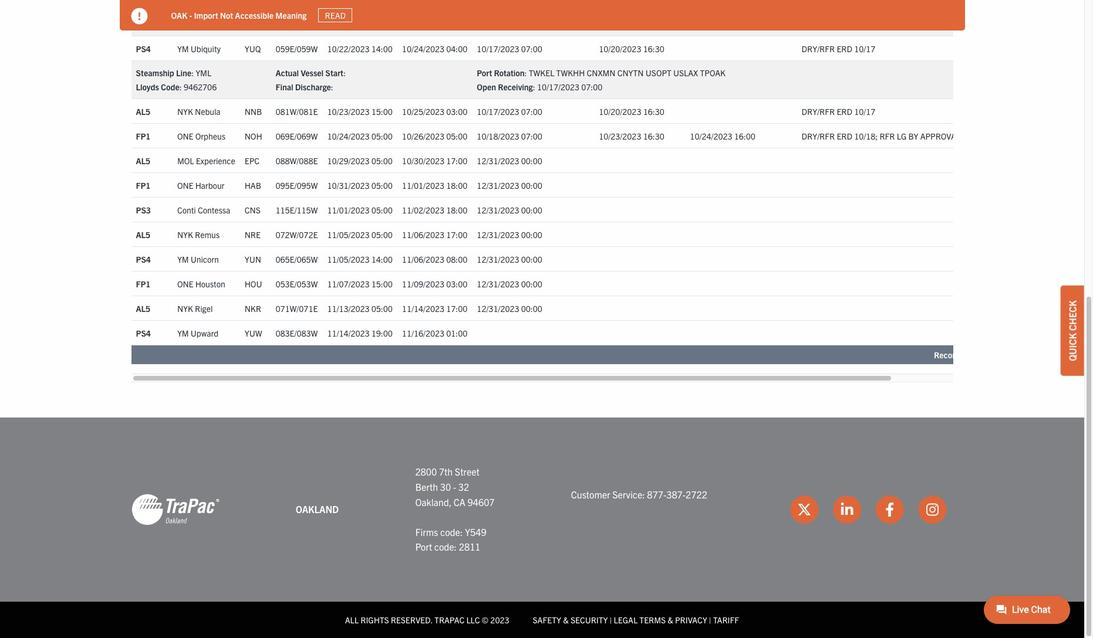 Task type: vqa. For each thing, say whether or not it's contained in the screenshot.


Task type: locate. For each thing, give the bounding box(es) containing it.
1 horizontal spatial |
[[709, 615, 712, 626]]

2 erd from the top
[[837, 106, 853, 117]]

-
[[189, 10, 192, 20], [453, 482, 456, 493]]

displayed
[[966, 350, 1001, 361]]

dry/rfr for 10/26/2023 05:00
[[802, 131, 835, 141]]

2 03:00 from the top
[[446, 279, 468, 289]]

0 horizontal spatial usopt
[[646, 68, 672, 78]]

0 vertical spatial 03:00
[[446, 106, 468, 117]]

terms
[[640, 615, 666, 626]]

1 horizontal spatial &
[[668, 615, 673, 626]]

lloyds inside the steamship line : one lloyds code : 9321237
[[136, 19, 159, 30]]

07:00 right 10/18/2023
[[521, 131, 543, 141]]

2 16:30 from the top
[[643, 106, 665, 117]]

15:00 for 11/07/2023 15:00
[[372, 279, 393, 289]]

nebula
[[195, 106, 221, 117]]

one left harbour
[[177, 180, 194, 191]]

1 00:00 from the top
[[521, 156, 543, 166]]

steamship left import
[[136, 5, 174, 15]]

1 12/31/2023 00:00 from the top
[[477, 156, 543, 166]]

nyk for nyk nebula
[[177, 106, 193, 117]]

1 steamship from the top
[[136, 5, 174, 15]]

steamship
[[136, 5, 174, 15], [136, 68, 174, 78]]

dry/rfr erd 10/17 up 10/18;
[[802, 106, 876, 117]]

11/06/2023 up 11/09/2023
[[402, 254, 445, 265]]

3 16:30 from the top
[[643, 131, 665, 141]]

2 14:00 from the top
[[372, 254, 393, 265]]

y549
[[465, 527, 487, 538]]

0 horizontal spatial 11/01/2023
[[327, 205, 370, 215]]

start up 10/22/2023
[[326, 5, 344, 15]]

10/17
[[855, 43, 876, 54], [855, 106, 876, 117]]

usopt
[[917, 5, 943, 15], [646, 68, 672, 78]]

ubiquity
[[191, 43, 221, 54]]

10/20/2023 up 'cnxmn'
[[599, 43, 642, 54]]

7 12/31/2023 from the top
[[477, 304, 519, 314]]

0 horizontal spatial |
[[610, 615, 612, 626]]

tpoak inside port rotation : twkel twkhh cnxmn cnytn usopt uslax tpoak open receiving : 10/17/2023 07:00
[[700, 68, 726, 78]]

1 vertical spatial 10/20/2023
[[599, 106, 642, 117]]

receiving
[[498, 19, 533, 30], [498, 82, 533, 92]]

0 horizontal spatial port
[[415, 542, 432, 553]]

cnytn right 'cnxmn'
[[618, 68, 644, 78]]

17:00 up 01:00
[[446, 304, 468, 314]]

1 horizontal spatial uslax
[[945, 5, 970, 15]]

nyk left "rigel"
[[177, 304, 193, 314]]

2 vertical spatial fp1
[[136, 279, 151, 289]]

1 vertical spatial 11/01/2023
[[327, 205, 370, 215]]

10/24/2023 left 04:00
[[402, 43, 445, 54]]

05:00 for 11/01/2023 05:00
[[372, 205, 393, 215]]

code: up '2811'
[[440, 527, 463, 538]]

6 00:00 from the top
[[521, 279, 543, 289]]

17:00
[[446, 156, 468, 166], [446, 230, 468, 240], [446, 304, 468, 314]]

7th
[[439, 467, 453, 478]]

1 horizontal spatial 11/01/2023
[[402, 180, 445, 191]]

1 vertical spatial discharge
[[295, 82, 331, 92]]

2 10/20/2023 16:30 from the top
[[599, 106, 665, 117]]

1 open from the top
[[477, 19, 496, 30]]

2 ps4 from the top
[[136, 254, 151, 265]]

1 fp1 from the top
[[136, 131, 151, 141]]

contessa
[[198, 205, 230, 215]]

yuw
[[245, 328, 262, 339]]

5 00:00 from the top
[[521, 254, 543, 265]]

actual down 059e/059w
[[276, 68, 299, 78]]

0 vertical spatial code:
[[440, 527, 463, 538]]

one left houston
[[177, 279, 194, 289]]

2 & from the left
[[668, 615, 673, 626]]

10/23/2023
[[327, 106, 370, 117], [599, 131, 642, 141]]

1 discharge from the top
[[295, 19, 331, 30]]

0 vertical spatial actual
[[276, 5, 299, 15]]

5 12/31/2023 from the top
[[477, 254, 519, 265]]

12/31/2023 for 10/30/2023 17:00
[[477, 156, 519, 166]]

1 vessel from the top
[[301, 5, 324, 15]]

1 vertical spatial open
[[477, 82, 496, 92]]

lloyds for steamship line : one lloyds code : 9321237
[[136, 19, 159, 30]]

1 receiving from the top
[[498, 19, 533, 30]]

1 11/06/2023 from the top
[[402, 230, 445, 240]]

1 10/20/2023 from the top
[[599, 43, 642, 54]]

15:00 for 10/23/2023 15:00
[[372, 106, 393, 117]]

2 10/17 from the top
[[855, 106, 876, 117]]

erd for 03:00
[[837, 106, 853, 117]]

uslax inside : krpus cnshg cnngb cnshk sgsin mypkg innsa inpav lkcmb thlch vnvut vnhph cnytn jptyo usopt uslax tpoak open receiving : 10/17/2023 07:00
[[945, 5, 970, 15]]

lloyds inside steamship line : yml lloyds code : 9462706
[[136, 82, 159, 92]]

- right oak
[[189, 10, 192, 20]]

3 00:00 from the top
[[521, 205, 543, 215]]

usopt inside : krpus cnshg cnngb cnshk sgsin mypkg innsa inpav lkcmb thlch vnvut vnhph cnytn jptyo usopt uslax tpoak open receiving : 10/17/2023 07:00
[[917, 5, 943, 15]]

05:00 up 11/05/2023 05:00
[[372, 205, 393, 215]]

conti
[[177, 205, 196, 215]]

port left rotation
[[477, 68, 492, 78]]

1 vertical spatial 18:00
[[446, 205, 468, 215]]

check
[[1067, 301, 1079, 331]]

dry/rfr erd 10/17 for 10/24/2023 04:00
[[802, 43, 876, 54]]

&
[[563, 615, 569, 626], [668, 615, 673, 626]]

2 vertical spatial erd
[[837, 131, 853, 141]]

32
[[459, 482, 469, 493]]

2 fp1 from the top
[[136, 180, 151, 191]]

12/31/2023 00:00 for 11/14/2023 17:00
[[477, 304, 543, 314]]

1 erd from the top
[[837, 43, 853, 54]]

1 line from the top
[[176, 5, 191, 15]]

1 horizontal spatial 11/14/2023
[[402, 304, 445, 314]]

1 vertical spatial 10/17
[[855, 106, 876, 117]]

0 vertical spatial 10/23/2023
[[327, 106, 370, 117]]

code: down the firms
[[434, 542, 457, 553]]

1 vertical spatial 11/05/2023
[[327, 254, 370, 265]]

2 vertical spatial 16:30
[[643, 131, 665, 141]]

al5 for nyk nebula
[[136, 106, 150, 117]]

0 vertical spatial 11/05/2023
[[327, 230, 370, 240]]

0 vertical spatial 18:00
[[446, 180, 468, 191]]

7 00:00 from the top
[[521, 304, 543, 314]]

15:00 down 11/05/2023 14:00 on the top of page
[[372, 279, 393, 289]]

10/18/2023
[[477, 131, 519, 141]]

1 horizontal spatial -
[[453, 482, 456, 493]]

11/05/2023 for 11/05/2023 14:00
[[327, 254, 370, 265]]

1 vertical spatial dry/rfr
[[802, 106, 835, 117]]

2 dry/rfr erd 10/17 from the top
[[802, 106, 876, 117]]

start
[[326, 5, 344, 15], [326, 68, 344, 78]]

2 al5 from the top
[[136, 156, 150, 166]]

mol
[[177, 156, 194, 166]]

4 12/31/2023 from the top
[[477, 230, 519, 240]]

1 vertical spatial 15:00
[[372, 279, 393, 289]]

2 actual from the top
[[276, 68, 299, 78]]

2 12/31/2023 00:00 from the top
[[477, 180, 543, 191]]

final up 081w/081e
[[276, 82, 293, 92]]

fp1 for one houston
[[136, 279, 151, 289]]

footer
[[0, 418, 1085, 639]]

2 line from the top
[[176, 68, 191, 78]]

4 00:00 from the top
[[521, 230, 543, 240]]

ps4 for ym ubiquity
[[136, 43, 151, 54]]

1 horizontal spatial 10/23/2023
[[599, 131, 642, 141]]

0 vertical spatial ym
[[177, 43, 189, 54]]

07:00 for 05:00
[[521, 131, 543, 141]]

2 vessel from the top
[[301, 68, 324, 78]]

11/01/2023
[[402, 180, 445, 191], [327, 205, 370, 215]]

1 vertical spatial usopt
[[646, 68, 672, 78]]

1 vertical spatial cnytn
[[618, 68, 644, 78]]

lloyds
[[136, 19, 159, 30], [136, 82, 159, 92]]

2 18:00 from the top
[[446, 205, 468, 215]]

lloyds left the 9462706
[[136, 82, 159, 92]]

17:00 for 10/30/2023 17:00
[[446, 156, 468, 166]]

vessel left read
[[301, 5, 324, 15]]

10/24/2023 for 10/24/2023 05:00
[[327, 131, 370, 141]]

2 vertical spatial nyk
[[177, 304, 193, 314]]

|
[[610, 615, 612, 626], [709, 615, 712, 626]]

03:00 up 10/26/2023 05:00
[[446, 106, 468, 117]]

05:00 down 10/23/2023 15:00
[[372, 131, 393, 141]]

start down 10/22/2023
[[326, 68, 344, 78]]

15:00 up 10/24/2023 05:00
[[372, 106, 393, 117]]

7 12/31/2023 00:00 from the top
[[477, 304, 543, 314]]

11/07/2023 15:00
[[327, 279, 393, 289]]

open down rotation
[[477, 82, 496, 92]]

18:00 down 11/01/2023 18:00
[[446, 205, 468, 215]]

10/24/2023 for 10/24/2023 04:00
[[402, 43, 445, 54]]

1 18:00 from the top
[[446, 180, 468, 191]]

al5 left nyk rigel
[[136, 304, 150, 314]]

3 12/31/2023 from the top
[[477, 205, 519, 215]]

10/24/2023 up '10/29/2023'
[[327, 131, 370, 141]]

receiving down rotation
[[498, 82, 533, 92]]

0 vertical spatial 10/17
[[855, 43, 876, 54]]

10/17/2023
[[537, 19, 580, 30], [477, 43, 519, 54], [537, 82, 580, 92], [477, 106, 519, 117]]

0 vertical spatial 10/20/2023 16:30
[[599, 43, 665, 54]]

3 12/31/2023 00:00 from the top
[[477, 205, 543, 215]]

legal
[[614, 615, 638, 626]]

al5 down ps3
[[136, 230, 150, 240]]

erd left 10/18;
[[837, 131, 853, 141]]

one for houston
[[177, 279, 194, 289]]

072w/072e
[[276, 230, 318, 240]]

cnngb
[[586, 5, 614, 15]]

387-
[[667, 489, 686, 501]]

records
[[934, 350, 964, 361]]

0 vertical spatial usopt
[[917, 5, 943, 15]]

nyk
[[177, 106, 193, 117], [177, 230, 193, 240], [177, 304, 193, 314]]

sgsin
[[645, 5, 668, 15]]

al5
[[136, 106, 150, 117], [136, 156, 150, 166], [136, 230, 150, 240], [136, 304, 150, 314]]

1 actual vessel start : final discharge : from the top
[[276, 5, 346, 30]]

0 vertical spatial dry/rfr erd 10/17
[[802, 43, 876, 54]]

1 al5 from the top
[[136, 106, 150, 117]]

11/01/2023 for 11/01/2023 05:00
[[327, 205, 370, 215]]

open up rotation
[[477, 19, 496, 30]]

oakland image
[[131, 494, 219, 527]]

steamship left the yml
[[136, 68, 174, 78]]

1 vertical spatial code
[[161, 82, 180, 92]]

4 12/31/2023 00:00 from the top
[[477, 230, 543, 240]]

17:00 down 10/26/2023 05:00
[[446, 156, 468, 166]]

2 final from the top
[[276, 82, 293, 92]]

10/24/2023 left 16:00
[[690, 131, 733, 141]]

2 actual vessel start : final discharge : from the top
[[276, 68, 346, 92]]

one up 9321237
[[196, 5, 212, 15]]

1 10/20/2023 16:30 from the top
[[599, 43, 665, 54]]

2 ym from the top
[[177, 254, 189, 265]]

10/24/2023 for 10/24/2023 16:00
[[690, 131, 733, 141]]

0 vertical spatial 15:00
[[372, 106, 393, 117]]

0 vertical spatial steamship
[[136, 5, 174, 15]]

2 discharge from the top
[[295, 82, 331, 92]]

14:00 for 11/05/2023 14:00
[[372, 254, 393, 265]]

10/17/2023 07:00 for 10/24/2023 04:00
[[477, 43, 543, 54]]

cnytn left jptyo
[[864, 5, 890, 15]]

1 10/17 from the top
[[855, 43, 876, 54]]

dry/rfr erd 10/17 down vnhph
[[802, 43, 876, 54]]

0 vertical spatial 10/20/2023
[[599, 43, 642, 54]]

05:00 down the 10/29/2023 05:00
[[372, 180, 393, 191]]

17:00 up '08:00'
[[446, 230, 468, 240]]

lkcmb
[[750, 5, 777, 15]]

unicorn
[[191, 254, 219, 265]]

& right terms
[[668, 615, 673, 626]]

1 vertical spatial steamship
[[136, 68, 174, 78]]

- inside 2800 7th street berth 30 - 32 oakland, ca 94607
[[453, 482, 456, 493]]

14:00 up 11/07/2023 15:00
[[372, 254, 393, 265]]

1 dry/rfr erd 10/17 from the top
[[802, 43, 876, 54]]

nyk for nyk rigel
[[177, 304, 193, 314]]

16:30
[[643, 43, 665, 54], [643, 106, 665, 117], [643, 131, 665, 141]]

houston
[[195, 279, 225, 289]]

1 start from the top
[[326, 5, 344, 15]]

2 lloyds from the top
[[136, 82, 159, 92]]

line inside the steamship line : one lloyds code : 9321237
[[176, 5, 191, 15]]

115e/115w
[[276, 205, 318, 215]]

1 10/17/2023 07:00 from the top
[[477, 43, 543, 54]]

line left the yml
[[176, 68, 191, 78]]

code left 9321237
[[161, 19, 180, 30]]

1 vertical spatial 03:00
[[446, 279, 468, 289]]

1 vertical spatial tpoak
[[700, 68, 726, 78]]

0 vertical spatial line
[[176, 5, 191, 15]]

3 ym from the top
[[177, 328, 189, 339]]

0 vertical spatial receiving
[[498, 19, 533, 30]]

0 vertical spatial discharge
[[295, 19, 331, 30]]

ps4 down ps3
[[136, 254, 151, 265]]

ps4 left "ym upward"
[[136, 328, 151, 339]]

actual vessel start : final discharge : up 059e/059w
[[276, 5, 346, 30]]

053e/053w
[[276, 279, 318, 289]]

10/20/2023 up 10/23/2023 16:30 in the top of the page
[[599, 106, 642, 117]]

fp1 for one harbour
[[136, 180, 151, 191]]

07:00 up 10/18/2023 07:00
[[521, 106, 543, 117]]

3 erd from the top
[[837, 131, 853, 141]]

cns
[[245, 205, 261, 215]]

00:00 for 10/30/2023 17:00
[[521, 156, 543, 166]]

11/14/2023 up 11/16/2023
[[402, 304, 445, 314]]

0 vertical spatial fp1
[[136, 131, 151, 141]]

2 17:00 from the top
[[446, 230, 468, 240]]

1 final from the top
[[276, 19, 293, 30]]

10/17 down vnhph
[[855, 43, 876, 54]]

05:00 for 10/24/2023 05:00
[[372, 131, 393, 141]]

1 vertical spatial 10/23/2023
[[599, 131, 642, 141]]

05:00 up 10/31/2023 05:00
[[372, 156, 393, 166]]

2 start from the top
[[326, 68, 344, 78]]

0 vertical spatial nyk
[[177, 106, 193, 117]]

nyk left the nebula at the left of page
[[177, 106, 193, 117]]

nyk left remus on the top left of page
[[177, 230, 193, 240]]

steamship inside the steamship line : one lloyds code : 9321237
[[136, 5, 174, 15]]

dry/rfr erd 10/17
[[802, 43, 876, 54], [802, 106, 876, 117]]

1 14:00 from the top
[[372, 43, 393, 54]]

one inside the steamship line : one lloyds code : 9321237
[[196, 5, 212, 15]]

twkel
[[529, 68, 555, 78]]

0 vertical spatial -
[[189, 10, 192, 20]]

harbour
[[195, 180, 225, 191]]

1 17:00 from the top
[[446, 156, 468, 166]]

07:00 down cnngb
[[582, 19, 603, 30]]

2 code from the top
[[161, 82, 180, 92]]

11/01/2023 down 10/30/2023
[[402, 180, 445, 191]]

10/17/2023 down twkhh
[[537, 82, 580, 92]]

1 03:00 from the top
[[446, 106, 468, 117]]

11/06/2023 for 11/06/2023 08:00
[[402, 254, 445, 265]]

12/31/2023 00:00 for 11/06/2023 17:00
[[477, 230, 543, 240]]

lloyds left oak
[[136, 19, 159, 30]]

10/17/2023 down "cnshg"
[[537, 19, 580, 30]]

1 vertical spatial dry/rfr erd 10/17
[[802, 106, 876, 117]]

10/17/2023 07:00
[[477, 43, 543, 54], [477, 106, 543, 117]]

1 horizontal spatial port
[[477, 68, 492, 78]]

1 vertical spatial actual vessel start : final discharge :
[[276, 68, 346, 92]]

10/17 up 10/18;
[[855, 106, 876, 117]]

1 vertical spatial receiving
[[498, 82, 533, 92]]

0 vertical spatial cnytn
[[864, 5, 890, 15]]

095e/095w
[[276, 180, 318, 191]]

0 vertical spatial vessel
[[301, 5, 324, 15]]

actual vessel start : final discharge : up 081w/081e
[[276, 68, 346, 92]]

1 vertical spatial nyk
[[177, 230, 193, 240]]

10/20/2023 16:30 down cnshk on the right top of page
[[599, 43, 665, 54]]

05:00 up 11/05/2023 14:00 on the top of page
[[372, 230, 393, 240]]

00:00
[[521, 156, 543, 166], [521, 180, 543, 191], [521, 205, 543, 215], [521, 230, 543, 240], [521, 254, 543, 265], [521, 279, 543, 289], [521, 304, 543, 314]]

5 12/31/2023 00:00 from the top
[[477, 254, 543, 265]]

11/14/2023 down 11/13/2023
[[327, 328, 370, 339]]

1 vertical spatial ps4
[[136, 254, 151, 265]]

1 nyk from the top
[[177, 106, 193, 117]]

1 vertical spatial 16:30
[[643, 106, 665, 117]]

1 12/31/2023 from the top
[[477, 156, 519, 166]]

ps4 down solid "icon"
[[136, 43, 151, 54]]

discharge for 9462706
[[295, 82, 331, 92]]

0 vertical spatial 16:30
[[643, 43, 665, 54]]

08:00
[[446, 254, 468, 265]]

11/13/2023 05:00
[[327, 304, 393, 314]]

1 vertical spatial line
[[176, 68, 191, 78]]

18:00
[[446, 180, 468, 191], [446, 205, 468, 215]]

03:00 for 10/25/2023 03:00
[[446, 106, 468, 117]]

2 horizontal spatial 10/24/2023
[[690, 131, 733, 141]]

noh
[[245, 131, 262, 141]]

actual
[[276, 5, 299, 15], [276, 68, 299, 78]]

10/20/2023 for 10/24/2023 04:00
[[599, 43, 642, 54]]

ym left unicorn
[[177, 254, 189, 265]]

actual right accessible
[[276, 5, 299, 15]]

0 vertical spatial erd
[[837, 43, 853, 54]]

05:00 up the 19:00
[[372, 304, 393, 314]]

0 vertical spatial dry/rfr
[[802, 43, 835, 54]]

18:00 for 11/02/2023 18:00
[[446, 205, 468, 215]]

0 vertical spatial 11/01/2023
[[402, 180, 445, 191]]

3 al5 from the top
[[136, 230, 150, 240]]

tpoak inside : krpus cnshg cnngb cnshk sgsin mypkg innsa inpav lkcmb thlch vnvut vnhph cnytn jptyo usopt uslax tpoak open receiving : 10/17/2023 07:00
[[972, 5, 997, 15]]

yun
[[245, 254, 261, 265]]

11/01/2023 for 11/01/2023 18:00
[[402, 180, 445, 191]]

cnshk
[[616, 5, 643, 15]]

2 11/05/2023 from the top
[[327, 254, 370, 265]]

2 receiving from the top
[[498, 82, 533, 92]]

03:00 down '08:00'
[[446, 279, 468, 289]]

11/05/2023 up 11/07/2023
[[327, 254, 370, 265]]

2 vertical spatial 17:00
[[446, 304, 468, 314]]

vessel for steamship line : yml lloyds code : 9462706
[[301, 68, 324, 78]]

steamship inside steamship line : yml lloyds code : 9462706
[[136, 68, 174, 78]]

one up the mol
[[177, 131, 194, 141]]

ps4 for ym unicorn
[[136, 254, 151, 265]]

erd
[[837, 43, 853, 54], [837, 106, 853, 117], [837, 131, 853, 141]]

0 horizontal spatial uslax
[[674, 68, 698, 78]]

10/17/2023 07:00 up rotation
[[477, 43, 543, 54]]

065e/065w
[[276, 254, 318, 265]]

11/14/2023 for 11/14/2023 19:00
[[327, 328, 370, 339]]

firms
[[415, 527, 438, 538]]

code inside steamship line : yml lloyds code : 9462706
[[161, 82, 180, 92]]

oak
[[171, 10, 187, 20]]

conti contessa
[[177, 205, 230, 215]]

0 vertical spatial lloyds
[[136, 19, 159, 30]]

receiving down the krpus at top
[[498, 19, 533, 30]]

0 vertical spatial 14:00
[[372, 43, 393, 54]]

2 vertical spatial ps4
[[136, 328, 151, 339]]

| left tariff
[[709, 615, 712, 626]]

11/13/2023
[[327, 304, 370, 314]]

2 nyk from the top
[[177, 230, 193, 240]]

10/23/2023 for 10/23/2023 15:00
[[327, 106, 370, 117]]

2 10/20/2023 from the top
[[599, 106, 642, 117]]

6 12/31/2023 00:00 from the top
[[477, 279, 543, 289]]

1 horizontal spatial 10/24/2023
[[402, 43, 445, 54]]

al5 for nyk remus
[[136, 230, 150, 240]]

port inside firms code:  y549 port code:  2811
[[415, 542, 432, 553]]

& right safety
[[563, 615, 569, 626]]

11/06/2023 down "11/02/2023"
[[402, 230, 445, 240]]

quick check
[[1067, 301, 1079, 362]]

2 12/31/2023 from the top
[[477, 180, 519, 191]]

approval
[[921, 131, 961, 141]]

1 lloyds from the top
[[136, 19, 159, 30]]

19:00
[[372, 328, 393, 339]]

0 horizontal spatial 10/24/2023
[[327, 131, 370, 141]]

11/05/2023 up 11/05/2023 14:00 on the top of page
[[327, 230, 370, 240]]

2 open from the top
[[477, 82, 496, 92]]

07:00 up twkel
[[521, 43, 543, 54]]

fp1 up ps3
[[136, 180, 151, 191]]

mypkg
[[670, 5, 697, 15]]

dry/rfr erd 10/17 for 10/25/2023 03:00
[[802, 106, 876, 117]]

1 ps4 from the top
[[136, 43, 151, 54]]

- right 30
[[453, 482, 456, 493]]

fp1 left "one orpheus" on the left top of the page
[[136, 131, 151, 141]]

1 16:30 from the top
[[643, 43, 665, 54]]

2 15:00 from the top
[[372, 279, 393, 289]]

0 vertical spatial 10/17/2023 07:00
[[477, 43, 543, 54]]

1 actual from the top
[[276, 5, 299, 15]]

1 vertical spatial vessel
[[301, 68, 324, 78]]

1 vertical spatial erd
[[837, 106, 853, 117]]

1 ym from the top
[[177, 43, 189, 54]]

erd up the dry/rfr erd 10/18; rfr lg by approval
[[837, 106, 853, 117]]

1 vertical spatial actual
[[276, 68, 299, 78]]

0 vertical spatial port
[[477, 68, 492, 78]]

2 10/17/2023 07:00 from the top
[[477, 106, 543, 117]]

083e/083w
[[276, 328, 318, 339]]

1 vertical spatial fp1
[[136, 180, 151, 191]]

1 15:00 from the top
[[372, 106, 393, 117]]

al5 down steamship line : yml lloyds code : 9462706
[[136, 106, 150, 117]]

receiving inside port rotation : twkel twkhh cnxmn cnytn usopt uslax tpoak open receiving : 10/17/2023 07:00
[[498, 82, 533, 92]]

0 horizontal spatial 10/23/2023
[[327, 106, 370, 117]]

final for 9462706
[[276, 82, 293, 92]]

fp1 left one houston
[[136, 279, 151, 289]]

0 vertical spatial tpoak
[[972, 5, 997, 15]]

2 00:00 from the top
[[521, 180, 543, 191]]

6 12/31/2023 from the top
[[477, 279, 519, 289]]

1 vertical spatial port
[[415, 542, 432, 553]]

0 vertical spatial uslax
[[945, 5, 970, 15]]

| left legal
[[610, 615, 612, 626]]

thlch
[[778, 5, 804, 15]]

final up 059e/059w
[[276, 19, 293, 30]]

al5 left the mol
[[136, 156, 150, 166]]

03:00 for 11/09/2023 03:00
[[446, 279, 468, 289]]

security
[[571, 615, 608, 626]]

12/31/2023 for 11/06/2023 17:00
[[477, 230, 519, 240]]

yml
[[196, 68, 211, 78]]

2 dry/rfr from the top
[[802, 106, 835, 117]]

vessel
[[301, 5, 324, 15], [301, 68, 324, 78]]

3 nyk from the top
[[177, 304, 193, 314]]

2 11/06/2023 from the top
[[402, 254, 445, 265]]

0 vertical spatial actual vessel start : final discharge :
[[276, 5, 346, 30]]

vnvut
[[806, 5, 832, 15]]

discharge up 059e/059w
[[295, 19, 331, 30]]

line up 9321237
[[176, 5, 191, 15]]

0 horizontal spatial cnytn
[[618, 68, 644, 78]]

line inside steamship line : yml lloyds code : 9462706
[[176, 68, 191, 78]]

customer
[[571, 489, 611, 501]]

3 ps4 from the top
[[136, 328, 151, 339]]

dry/rfr for 10/25/2023 03:00
[[802, 106, 835, 117]]

oakland,
[[415, 497, 452, 508]]

0 horizontal spatial 11/14/2023
[[327, 328, 370, 339]]

1 horizontal spatial usopt
[[917, 5, 943, 15]]

07:00 down 'cnxmn'
[[582, 82, 603, 92]]

3 17:00 from the top
[[446, 304, 468, 314]]

1 vertical spatial 17:00
[[446, 230, 468, 240]]

1 11/05/2023 from the top
[[327, 230, 370, 240]]

3 fp1 from the top
[[136, 279, 151, 289]]

discharge for 9321237
[[295, 19, 331, 30]]

code inside the steamship line : one lloyds code : 9321237
[[161, 19, 180, 30]]

code
[[161, 19, 180, 30], [161, 82, 180, 92]]

3 dry/rfr from the top
[[802, 131, 835, 141]]

1 vertical spatial lloyds
[[136, 82, 159, 92]]

10/17/2023 up rotation
[[477, 43, 519, 54]]

1 code from the top
[[161, 19, 180, 30]]

10/17/2023 07:00 up 10/18/2023 07:00
[[477, 106, 543, 117]]

1 vertical spatial 10/17/2023 07:00
[[477, 106, 543, 117]]

0 horizontal spatial &
[[563, 615, 569, 626]]

1 vertical spatial ym
[[177, 254, 189, 265]]

0 horizontal spatial tpoak
[[700, 68, 726, 78]]

12/31/2023 00:00
[[477, 156, 543, 166], [477, 180, 543, 191], [477, 205, 543, 215], [477, 230, 543, 240], [477, 254, 543, 265], [477, 279, 543, 289], [477, 304, 543, 314]]

erd down vnhph
[[837, 43, 853, 54]]

1 vertical spatial start
[[326, 68, 344, 78]]

2 steamship from the top
[[136, 68, 174, 78]]

05:00 up 10/30/2023 17:00
[[446, 131, 468, 141]]

code left the 9462706
[[161, 82, 180, 92]]

discharge up 081w/081e
[[295, 82, 331, 92]]

4 al5 from the top
[[136, 304, 150, 314]]

1 horizontal spatial tpoak
[[972, 5, 997, 15]]

ym left upward
[[177, 328, 189, 339]]

1 vertical spatial final
[[276, 82, 293, 92]]

footer containing 2800 7th street
[[0, 418, 1085, 639]]

11/14/2023 for 11/14/2023 17:00
[[402, 304, 445, 314]]

1 horizontal spatial cnytn
[[864, 5, 890, 15]]

0 vertical spatial final
[[276, 19, 293, 30]]

1 dry/rfr from the top
[[802, 43, 835, 54]]



Task type: describe. For each thing, give the bounding box(es) containing it.
cnxmn
[[587, 68, 616, 78]]

12/31/2023 00:00 for 11/01/2023 18:00
[[477, 180, 543, 191]]

steamship for steamship line : one lloyds code : 9321237
[[136, 5, 174, 15]]

11/01/2023 18:00
[[402, 180, 468, 191]]

00:00 for 11/09/2023 03:00
[[521, 279, 543, 289]]

9321237
[[184, 19, 217, 30]]

yuq
[[245, 43, 261, 54]]

10/17 for 10/25/2023 03:00
[[855, 106, 876, 117]]

05:00 for 10/29/2023 05:00
[[372, 156, 393, 166]]

line for 9321237
[[176, 5, 191, 15]]

11/09/2023 03:00
[[402, 279, 468, 289]]

one for harbour
[[177, 180, 194, 191]]

12/31/2023 00:00 for 11/02/2023 18:00
[[477, 205, 543, 215]]

11/02/2023
[[402, 205, 445, 215]]

2 | from the left
[[709, 615, 712, 626]]

0 horizontal spatial -
[[189, 10, 192, 20]]

ps3
[[136, 205, 151, 215]]

read
[[325, 10, 346, 21]]

©
[[482, 615, 489, 626]]

rotation
[[494, 68, 525, 78]]

code for : 9321237
[[161, 19, 180, 30]]

05:00 for 11/05/2023 05:00
[[372, 230, 393, 240]]

12/31/2023 00:00 for 11/09/2023 03:00
[[477, 279, 543, 289]]

receiving inside : krpus cnshg cnngb cnshk sgsin mypkg innsa inpav lkcmb thlch vnvut vnhph cnytn jptyo usopt uslax tpoak open receiving : 10/17/2023 07:00
[[498, 19, 533, 30]]

1 vertical spatial code:
[[434, 542, 457, 553]]

safety & security link
[[533, 615, 608, 626]]

10/31/2023 05:00
[[327, 180, 393, 191]]

11/14/2023 17:00
[[402, 304, 468, 314]]

10/26/2023 05:00
[[402, 131, 468, 141]]

one harbour
[[177, 180, 225, 191]]

17:00 for 11/06/2023 17:00
[[446, 230, 468, 240]]

cnytn inside port rotation : twkel twkhh cnxmn cnytn usopt uslax tpoak open receiving : 10/17/2023 07:00
[[618, 68, 644, 78]]

line for 9462706
[[176, 68, 191, 78]]

14:00 for 10/22/2023 14:00
[[372, 43, 393, 54]]

12/31/2023 for 11/09/2023 03:00
[[477, 279, 519, 289]]

import
[[194, 10, 218, 20]]

07:00 for 04:00
[[521, 43, 543, 54]]

berth
[[415, 482, 438, 493]]

final for 9321237
[[276, 19, 293, 30]]

12/31/2023 for 11/14/2023 17:00
[[477, 304, 519, 314]]

one for orpheus
[[177, 131, 194, 141]]

10/23/2023 16:30
[[599, 131, 665, 141]]

07:00 inside port rotation : twkel twkhh cnxmn cnytn usopt uslax tpoak open receiving : 10/17/2023 07:00
[[582, 82, 603, 92]]

ym for ym unicorn
[[177, 254, 189, 265]]

00:00 for 11/06/2023 08:00
[[521, 254, 543, 265]]

ym for ym upward
[[177, 328, 189, 339]]

16:30 for 10/25/2023 03:00
[[643, 106, 665, 117]]

experience
[[196, 156, 235, 166]]

erd for 04:00
[[837, 43, 853, 54]]

open inside port rotation : twkel twkhh cnxmn cnytn usopt uslax tpoak open receiving : 10/17/2023 07:00
[[477, 82, 496, 92]]

records displayed :
[[934, 350, 1007, 361]]

upward
[[191, 328, 219, 339]]

service:
[[613, 489, 645, 501]]

code for : 9462706
[[161, 82, 180, 92]]

lloyds for steamship line : yml lloyds code : 9462706
[[136, 82, 159, 92]]

actual for steamship line : yml lloyds code : 9462706
[[276, 68, 299, 78]]

actual vessel start : final discharge : for : 9462706
[[276, 68, 346, 92]]

steamship line : one lloyds code : 9321237
[[136, 5, 217, 30]]

krpus
[[529, 5, 555, 15]]

cnshg
[[557, 5, 584, 15]]

twkhh
[[556, 68, 585, 78]]

usopt inside port rotation : twkel twkhh cnxmn cnytn usopt uslax tpoak open receiving : 10/17/2023 07:00
[[646, 68, 672, 78]]

12/31/2023 00:00 for 11/06/2023 08:00
[[477, 254, 543, 265]]

ym unicorn
[[177, 254, 219, 265]]

tariff link
[[713, 615, 739, 626]]

nre
[[245, 230, 261, 240]]

ym upward
[[177, 328, 219, 339]]

10/25/2023
[[402, 106, 445, 117]]

877-
[[647, 489, 667, 501]]

05:00 for 10/26/2023 05:00
[[446, 131, 468, 141]]

start for steamship line : yml lloyds code : 9462706
[[326, 68, 344, 78]]

read link
[[318, 8, 353, 22]]

quick check link
[[1061, 286, 1085, 376]]

2800 7th street berth 30 - 32 oakland, ca 94607
[[415, 467, 495, 508]]

11/06/2023 08:00
[[402, 254, 468, 265]]

10/22/2023 14:00
[[327, 43, 393, 54]]

05:00 for 10/31/2023 05:00
[[372, 180, 393, 191]]

actual for steamship line : one lloyds code : 9321237
[[276, 5, 299, 15]]

safety
[[533, 615, 561, 626]]

erd for 05:00
[[837, 131, 853, 141]]

00:00 for 11/06/2023 17:00
[[521, 230, 543, 240]]

17:00 for 11/14/2023 17:00
[[446, 304, 468, 314]]

11/05/2023 05:00
[[327, 230, 393, 240]]

12/31/2023 for 11/06/2023 08:00
[[477, 254, 519, 265]]

nyk for nyk remus
[[177, 230, 193, 240]]

cnytn inside : krpus cnshg cnngb cnshk sgsin mypkg innsa inpav lkcmb thlch vnvut vnhph cnytn jptyo usopt uslax tpoak open receiving : 10/17/2023 07:00
[[864, 5, 890, 15]]

04:00
[[446, 43, 468, 54]]

lg
[[897, 131, 907, 141]]

safety & security | legal terms & privacy | tariff
[[533, 615, 739, 626]]

11/05/2023 for 11/05/2023 05:00
[[327, 230, 370, 240]]

00:00 for 11/02/2023 18:00
[[521, 205, 543, 215]]

epc
[[245, 156, 260, 166]]

al5 for nyk rigel
[[136, 304, 150, 314]]

16:30 for 10/24/2023 04:00
[[643, 43, 665, 54]]

remus
[[195, 230, 220, 240]]

legal terms & privacy link
[[614, 615, 707, 626]]

2800
[[415, 467, 437, 478]]

10/20/2023 for 10/25/2023 03:00
[[599, 106, 642, 117]]

10/24/2023 04:00
[[402, 43, 468, 54]]

07:00 for 03:00
[[521, 106, 543, 117]]

07:00 inside : krpus cnshg cnngb cnshk sgsin mypkg innsa inpav lkcmb thlch vnvut vnhph cnytn jptyo usopt uslax tpoak open receiving : 10/17/2023 07:00
[[582, 19, 603, 30]]

11/07/2023
[[327, 279, 370, 289]]

12/31/2023 for 11/01/2023 18:00
[[477, 180, 519, 191]]

10/26/2023
[[402, 131, 445, 141]]

10/29/2023
[[327, 156, 370, 166]]

1 & from the left
[[563, 615, 569, 626]]

16:30 for 10/26/2023 05:00
[[643, 131, 665, 141]]

10/30/2023 17:00
[[402, 156, 468, 166]]

11/06/2023 17:00
[[402, 230, 468, 240]]

by
[[909, 131, 919, 141]]

steamship line : yml lloyds code : 9462706
[[136, 68, 217, 92]]

port inside port rotation : twkel twkhh cnxmn cnytn usopt uslax tpoak open receiving : 10/17/2023 07:00
[[477, 68, 492, 78]]

10/17/2023 up 10/18/2023
[[477, 106, 519, 117]]

11/06/2023 for 11/06/2023 17:00
[[402, 230, 445, 240]]

081w/081e
[[276, 106, 318, 117]]

rights
[[361, 615, 389, 626]]

11/16/2023
[[402, 328, 445, 339]]

steamship for steamship line : yml lloyds code : 9462706
[[136, 68, 174, 78]]

trapac
[[435, 615, 465, 626]]

10/30/2023
[[402, 156, 445, 166]]

ym for ym ubiquity
[[177, 43, 189, 54]]

mol experience
[[177, 156, 235, 166]]

fp1 for one orpheus
[[136, 131, 151, 141]]

18:00 for 11/01/2023 18:00
[[446, 180, 468, 191]]

start for steamship line : one lloyds code : 9321237
[[326, 5, 344, 15]]

privacy
[[675, 615, 707, 626]]

10/17/2023 inside port rotation : twkel twkhh cnxmn cnytn usopt uslax tpoak open receiving : 10/17/2023 07:00
[[537, 82, 580, 92]]

10/18;
[[855, 131, 878, 141]]

nyk rigel
[[177, 304, 213, 314]]

solid image
[[131, 8, 148, 25]]

10/23/2023 15:00
[[327, 106, 393, 117]]

orpheus
[[195, 131, 225, 141]]

10/17 for 10/24/2023 04:00
[[855, 43, 876, 54]]

05:00 for 11/13/2023 05:00
[[372, 304, 393, 314]]

94607
[[468, 497, 495, 508]]

00:00 for 11/01/2023 18:00
[[521, 180, 543, 191]]

10/20/2023 16:30 for 03:00
[[599, 106, 665, 117]]

uslax inside port rotation : twkel twkhh cnxmn cnytn usopt uslax tpoak open receiving : 10/17/2023 07:00
[[674, 68, 698, 78]]

12/31/2023 for 11/02/2023 18:00
[[477, 205, 519, 215]]

reserved.
[[391, 615, 433, 626]]

nyk nebula
[[177, 106, 221, 117]]

10/23/2023 for 10/23/2023 16:30
[[599, 131, 642, 141]]

nkr
[[245, 304, 261, 314]]

9462706
[[184, 82, 217, 92]]

ps4 for ym upward
[[136, 328, 151, 339]]

one orpheus
[[177, 131, 225, 141]]

1 | from the left
[[610, 615, 612, 626]]

10/17/2023 07:00 for 10/25/2023 03:00
[[477, 106, 543, 117]]

10/20/2023 16:30 for 04:00
[[599, 43, 665, 54]]

01:00
[[446, 328, 468, 339]]

dry/rfr for 10/24/2023 04:00
[[802, 43, 835, 54]]

nyk remus
[[177, 230, 220, 240]]

2023
[[491, 615, 509, 626]]

tariff
[[713, 615, 739, 626]]

10/18/2023 07:00
[[477, 131, 543, 141]]

ca
[[454, 497, 466, 508]]

11/16/2023 01:00
[[402, 328, 468, 339]]

open inside : krpus cnshg cnngb cnshk sgsin mypkg innsa inpav lkcmb thlch vnvut vnhph cnytn jptyo usopt uslax tpoak open receiving : 10/17/2023 07:00
[[477, 19, 496, 30]]

00:00 for 11/14/2023 17:00
[[521, 304, 543, 314]]

12/31/2023 00:00 for 10/30/2023 17:00
[[477, 156, 543, 166]]

10/22/2023
[[327, 43, 370, 54]]

10/17/2023 inside : krpus cnshg cnngb cnshk sgsin mypkg innsa inpav lkcmb thlch vnvut vnhph cnytn jptyo usopt uslax tpoak open receiving : 10/17/2023 07:00
[[537, 19, 580, 30]]



